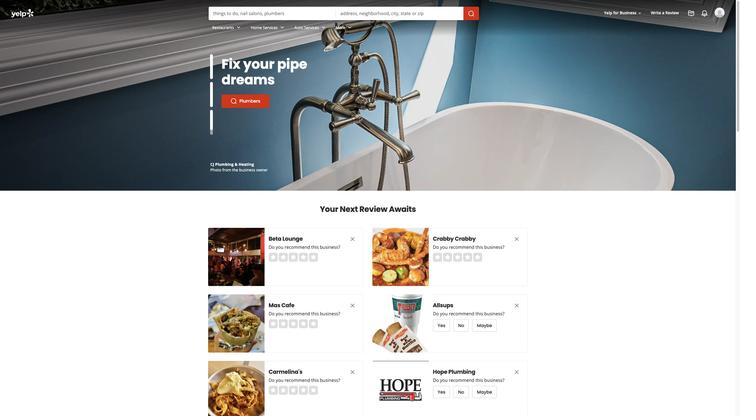 Task type: locate. For each thing, give the bounding box(es) containing it.
recommend down lounge
[[285, 244, 311, 250]]

maybe down the hope plumbing link
[[478, 389, 493, 395]]

yelp for business
[[605, 10, 637, 16]]

no button down 'allsups' link
[[454, 319, 470, 332]]

2 maybe button from the top
[[473, 386, 497, 398]]

explore banner section banner
[[0, 0, 737, 191]]

1 vertical spatial plumbing
[[449, 368, 476, 376]]

24 search v2 image
[[231, 98, 237, 105]]

review right next
[[360, 204, 388, 215]]

None radio
[[269, 253, 278, 262], [299, 253, 308, 262], [433, 253, 442, 262], [444, 253, 453, 262], [464, 253, 473, 262], [474, 253, 483, 262], [269, 319, 278, 328], [279, 319, 288, 328], [299, 319, 308, 328], [309, 319, 318, 328], [289, 386, 298, 395], [299, 386, 308, 395], [269, 253, 278, 262], [299, 253, 308, 262], [433, 253, 442, 262], [444, 253, 453, 262], [464, 253, 473, 262], [474, 253, 483, 262], [269, 319, 278, 328], [279, 319, 288, 328], [299, 319, 308, 328], [309, 319, 318, 328], [289, 386, 298, 395], [299, 386, 308, 395]]

None search field
[[0, 0, 737, 41]]

you down carmelina's
[[276, 377, 284, 383]]

business
[[239, 167, 255, 173]]

mas cafe link
[[269, 301, 339, 309]]

(no rating) image down lounge
[[269, 253, 318, 262]]

business? down the crabby crabby link at the bottom right of page
[[485, 244, 505, 250]]

beta lounge
[[269, 235, 303, 243]]

review for next
[[360, 204, 388, 215]]

2 yes from the top
[[438, 389, 446, 395]]

rating element down lounge
[[269, 253, 318, 262]]

cj plumbing & heating link
[[211, 162, 254, 167]]

you for carmelina's
[[276, 377, 284, 383]]

this for hope plumbing
[[476, 377, 484, 383]]

Find text field
[[213, 10, 332, 17]]

rating element
[[269, 253, 318, 262], [433, 253, 483, 262], [269, 319, 318, 328], [269, 386, 318, 395]]

this down the crabby crabby link at the bottom right of page
[[476, 244, 484, 250]]

do you recommend this business?
[[269, 244, 341, 250], [433, 244, 505, 250], [269, 311, 341, 317], [433, 311, 505, 317], [269, 377, 341, 383], [433, 377, 505, 383]]

do for allsups
[[433, 311, 439, 317]]

0 vertical spatial no button
[[454, 319, 470, 332]]

recommend
[[285, 244, 311, 250], [449, 244, 475, 250], [285, 311, 311, 317], [449, 311, 475, 317], [285, 377, 311, 383], [449, 377, 475, 383]]

business? for beta lounge
[[320, 244, 341, 250]]

0 vertical spatial review
[[666, 10, 680, 16]]

dismiss card image for carmelina's
[[350, 369, 356, 376]]

review
[[666, 10, 680, 16], [360, 204, 388, 215]]

hope
[[433, 368, 448, 376]]

review inside the "user actions" element
[[666, 10, 680, 16]]

yes
[[438, 322, 446, 329], [438, 389, 446, 395]]

24 chevron down v2 image inside home services link
[[279, 24, 286, 31]]

plumbing inside cj plumbing & heating photo from the business owner
[[215, 162, 234, 167]]

do for crabby crabby
[[433, 244, 439, 250]]

24 chevron down v2 image left auto
[[279, 24, 286, 31]]

0 vertical spatial no
[[459, 322, 465, 329]]

cafe
[[282, 301, 295, 309]]

None field
[[213, 10, 332, 17], [341, 10, 459, 17]]

1 crabby from the left
[[433, 235, 454, 243]]

2 crabby from the left
[[455, 235, 476, 243]]

plumbers link
[[222, 95, 269, 108]]

1 horizontal spatial none field
[[341, 10, 459, 17]]

you for crabby crabby
[[441, 244, 448, 250]]

business? for carmelina's
[[320, 377, 341, 383]]

0 vertical spatial yes
[[438, 322, 446, 329]]

(no rating) image
[[269, 253, 318, 262], [433, 253, 483, 262], [269, 319, 318, 328], [269, 386, 318, 395]]

yes button down the allsups on the right
[[433, 319, 451, 332]]

do down hope
[[433, 377, 439, 383]]

this down 'allsups' link
[[476, 311, 484, 317]]

you for mas cafe
[[276, 311, 284, 317]]

restaurants
[[212, 25, 234, 30]]

plumbing up from
[[215, 162, 234, 167]]

1 yes button from the top
[[433, 319, 451, 332]]

do down carmelina's
[[269, 377, 275, 383]]

services inside auto services link
[[304, 25, 319, 30]]

2 yes button from the top
[[433, 386, 451, 398]]

maybe down 'allsups' link
[[478, 322, 493, 329]]

recommend down the crabby crabby link at the bottom right of page
[[449, 244, 475, 250]]

yes button for hope plumbing
[[433, 386, 451, 398]]

(no rating) image for crabby
[[433, 253, 483, 262]]

1 vertical spatial review
[[360, 204, 388, 215]]

write a review link
[[649, 8, 682, 18]]

this
[[312, 244, 319, 250], [476, 244, 484, 250], [312, 311, 319, 317], [476, 311, 484, 317], [312, 377, 319, 383], [476, 377, 484, 383]]

rating element down cafe
[[269, 319, 318, 328]]

you down hope
[[441, 377, 448, 383]]

heating
[[239, 162, 254, 167]]

1 services from the left
[[263, 25, 278, 30]]

24 chevron down v2 image inside auto services link
[[320, 24, 327, 31]]

24 chevron down v2 image inside more link
[[347, 24, 354, 31]]

yes down the allsups on the right
[[438, 322, 446, 329]]

1 horizontal spatial services
[[304, 25, 319, 30]]

no down the hope plumbing link
[[459, 389, 465, 395]]

dismiss card image
[[350, 236, 356, 242], [350, 369, 356, 376], [514, 369, 521, 376]]

do you recommend this business? down beta lounge link
[[269, 244, 341, 250]]

this down "mas cafe" "link"
[[312, 311, 319, 317]]

0 horizontal spatial services
[[263, 25, 278, 30]]

services inside home services link
[[263, 25, 278, 30]]

services
[[263, 25, 278, 30], [304, 25, 319, 30]]

24 chevron down v2 image right auto services at the top
[[320, 24, 327, 31]]

do you recommend this business? down the hope plumbing link
[[433, 377, 505, 383]]

business? down beta lounge link
[[320, 244, 341, 250]]

1 horizontal spatial 24 chevron down v2 image
[[320, 24, 327, 31]]

business? down 'allsups' link
[[485, 311, 505, 317]]

a
[[663, 10, 665, 16]]

home services
[[251, 25, 278, 30]]

do for beta lounge
[[269, 244, 275, 250]]

1 vertical spatial maybe
[[478, 389, 493, 395]]

recommend for carmelina's
[[285, 377, 311, 383]]

this for beta lounge
[[312, 244, 319, 250]]

do down crabby crabby
[[433, 244, 439, 250]]

this down carmelina's link
[[312, 377, 319, 383]]

no button
[[454, 319, 470, 332], [454, 386, 470, 398]]

24 chevron down v2 image
[[279, 24, 286, 31], [320, 24, 327, 31], [347, 24, 354, 31]]

2 horizontal spatial 24 chevron down v2 image
[[347, 24, 354, 31]]

dismiss card image for beta lounge
[[350, 236, 356, 242]]

1 vertical spatial maybe button
[[473, 386, 497, 398]]

no
[[459, 322, 465, 329], [459, 389, 465, 395]]

allsups link
[[433, 301, 503, 309]]

24 chevron down v2 image for auto services
[[320, 24, 327, 31]]

rating element down crabby crabby
[[433, 253, 483, 262]]

0 horizontal spatial review
[[360, 204, 388, 215]]

plumbing for hope
[[449, 368, 476, 376]]

do down the allsups on the right
[[433, 311, 439, 317]]

None radio
[[279, 253, 288, 262], [289, 253, 298, 262], [309, 253, 318, 262], [454, 253, 463, 262], [289, 319, 298, 328], [269, 386, 278, 395], [279, 386, 288, 395], [309, 386, 318, 395], [279, 253, 288, 262], [289, 253, 298, 262], [309, 253, 318, 262], [454, 253, 463, 262], [289, 319, 298, 328], [269, 386, 278, 395], [279, 386, 288, 395], [309, 386, 318, 395]]

2 no button from the top
[[454, 386, 470, 398]]

mas
[[269, 301, 281, 309]]

1 none field from the left
[[213, 10, 332, 17]]

services right home
[[263, 25, 278, 30]]

0 vertical spatial maybe button
[[473, 319, 497, 332]]

business? down "mas cafe" "link"
[[320, 311, 341, 317]]

business? down carmelina's link
[[320, 377, 341, 383]]

24 chevron down v2 image for home services
[[279, 24, 286, 31]]

24 chevron down v2 image right more
[[347, 24, 354, 31]]

1 24 chevron down v2 image from the left
[[279, 24, 286, 31]]

0 vertical spatial plumbing
[[215, 162, 234, 167]]

from
[[222, 167, 231, 173]]

plumbing right hope
[[449, 368, 476, 376]]

maybe button
[[473, 319, 497, 332], [473, 386, 497, 398]]

yes button
[[433, 319, 451, 332], [433, 386, 451, 398]]

recommend down "mas cafe" "link"
[[285, 311, 311, 317]]

1 yes from the top
[[438, 322, 446, 329]]

3 24 chevron down v2 image from the left
[[347, 24, 354, 31]]

0 vertical spatial yes button
[[433, 319, 451, 332]]

do you recommend this business? for mas cafe
[[269, 311, 341, 317]]

recommend for crabby crabby
[[449, 244, 475, 250]]

dismiss card image
[[514, 236, 521, 242], [350, 302, 356, 309], [514, 302, 521, 309]]

2 24 chevron down v2 image from the left
[[320, 24, 327, 31]]

(no rating) image for lounge
[[269, 253, 318, 262]]

maybe button for allsups
[[473, 319, 497, 332]]

Near text field
[[341, 10, 459, 17]]

maybe
[[478, 322, 493, 329], [478, 389, 493, 395]]

1 maybe button from the top
[[473, 319, 497, 332]]

1 no from the top
[[459, 322, 465, 329]]

this down the hope plumbing link
[[476, 377, 484, 383]]

2 services from the left
[[304, 25, 319, 30]]

(no rating) image down crabby crabby
[[433, 253, 483, 262]]

1 horizontal spatial review
[[666, 10, 680, 16]]

no button down the hope plumbing link
[[454, 386, 470, 398]]

do you recommend this business? down carmelina's link
[[269, 377, 341, 383]]

you down the allsups on the right
[[441, 311, 448, 317]]

do you recommend this business? down "mas cafe" "link"
[[269, 311, 341, 317]]

1 vertical spatial no button
[[454, 386, 470, 398]]

yes button down hope
[[433, 386, 451, 398]]

3 select slide image from the top
[[210, 106, 213, 131]]

lounge
[[283, 235, 303, 243]]

more link
[[332, 20, 358, 36]]

home services link
[[247, 20, 290, 36]]

1 no button from the top
[[454, 319, 470, 332]]

do for hope plumbing
[[433, 377, 439, 383]]

do you recommend this business? down 'allsups' link
[[433, 311, 505, 317]]

maybe button down the hope plumbing link
[[473, 386, 497, 398]]

pipe
[[277, 55, 308, 74]]

select slide image
[[210, 54, 213, 79], [210, 82, 213, 107], [210, 106, 213, 131]]

plumbing
[[215, 162, 234, 167], [449, 368, 476, 376]]

0 vertical spatial maybe
[[478, 322, 493, 329]]

do you recommend this business? for beta lounge
[[269, 244, 341, 250]]

this down beta lounge link
[[312, 244, 319, 250]]

photo of crabby crabby image
[[373, 228, 429, 286]]

services right auto
[[304, 25, 319, 30]]

2 maybe from the top
[[478, 389, 493, 395]]

business?
[[320, 244, 341, 250], [485, 244, 505, 250], [320, 311, 341, 317], [485, 311, 505, 317], [320, 377, 341, 383], [485, 377, 505, 383]]

fix your pipe dreams
[[222, 55, 308, 89]]

crabby
[[433, 235, 454, 243], [455, 235, 476, 243]]

2 select slide image from the top
[[210, 82, 213, 107]]

you down beta
[[276, 244, 284, 250]]

write
[[652, 10, 662, 16]]

search image
[[468, 10, 475, 17]]

1 horizontal spatial plumbing
[[449, 368, 476, 376]]

do for mas cafe
[[269, 311, 275, 317]]

recommend down carmelina's link
[[285, 377, 311, 383]]

plumbing for cj
[[215, 162, 234, 167]]

1 vertical spatial yes
[[438, 389, 446, 395]]

dismiss card image for cafe
[[350, 302, 356, 309]]

this for mas cafe
[[312, 311, 319, 317]]

0 horizontal spatial none field
[[213, 10, 332, 17]]

write a review
[[652, 10, 680, 16]]

(no rating) image down cafe
[[269, 319, 318, 328]]

photo of beta lounge image
[[208, 228, 265, 286]]

you
[[276, 244, 284, 250], [441, 244, 448, 250], [276, 311, 284, 317], [441, 311, 448, 317], [276, 377, 284, 383], [441, 377, 448, 383]]

1 horizontal spatial crabby
[[455, 235, 476, 243]]

0 horizontal spatial plumbing
[[215, 162, 234, 167]]

business? down the hope plumbing link
[[485, 377, 505, 383]]

1 maybe from the top
[[478, 322, 493, 329]]

1 select slide image from the top
[[210, 54, 213, 79]]

photo of carmelina's image
[[208, 361, 265, 416]]

your
[[243, 55, 275, 74]]

0 horizontal spatial 24 chevron down v2 image
[[279, 24, 286, 31]]

maybe button down 'allsups' link
[[473, 319, 497, 332]]

None search field
[[209, 7, 481, 20]]

2 no from the top
[[459, 389, 465, 395]]

allsups
[[433, 301, 454, 309]]

do you recommend this business? for allsups
[[433, 311, 505, 317]]

you down mas cafe
[[276, 311, 284, 317]]

recommend down 'allsups' link
[[449, 311, 475, 317]]

business? for mas cafe
[[320, 311, 341, 317]]

0 horizontal spatial crabby
[[433, 235, 454, 243]]

2 none field from the left
[[341, 10, 459, 17]]

do you recommend this business? down the crabby crabby link at the bottom right of page
[[433, 244, 505, 250]]

yelp
[[605, 10, 613, 16]]

no down 'allsups' link
[[459, 322, 465, 329]]

maybe for allsups
[[478, 322, 493, 329]]

1 vertical spatial no
[[459, 389, 465, 395]]

do down mas
[[269, 311, 275, 317]]

auto services link
[[290, 20, 332, 36]]

business? for crabby crabby
[[485, 244, 505, 250]]

you down crabby crabby
[[441, 244, 448, 250]]

do down beta
[[269, 244, 275, 250]]

yes down hope
[[438, 389, 446, 395]]

review right a at the top right of page
[[666, 10, 680, 16]]

(no rating) image down carmelina's
[[269, 386, 318, 395]]

recommend down the hope plumbing link
[[449, 377, 475, 383]]

do
[[269, 244, 275, 250], [433, 244, 439, 250], [269, 311, 275, 317], [433, 311, 439, 317], [269, 377, 275, 383], [433, 377, 439, 383]]

photo of mas cafe image
[[208, 294, 265, 353]]

dismiss card image for hope plumbing
[[514, 369, 521, 376]]

1 vertical spatial yes button
[[433, 386, 451, 398]]



Task type: vqa. For each thing, say whether or not it's contained in the screenshot.
the topmost "Maybe"
yes



Task type: describe. For each thing, give the bounding box(es) containing it.
notifications image
[[702, 10, 709, 17]]

none search field containing yelp for business
[[0, 0, 737, 41]]

you for allsups
[[441, 311, 448, 317]]

carmelina's
[[269, 368, 303, 376]]

for
[[614, 10, 619, 16]]

&
[[235, 162, 238, 167]]

photo of allsups image
[[373, 294, 429, 353]]

business categories element
[[208, 20, 725, 36]]

fix
[[222, 55, 241, 74]]

do you recommend this business? for crabby crabby
[[433, 244, 505, 250]]

rating element for lounge
[[269, 253, 318, 262]]

beta lounge link
[[269, 235, 339, 243]]

yes button for allsups
[[433, 319, 451, 332]]

(no rating) image for cafe
[[269, 319, 318, 328]]

business? for hope plumbing
[[485, 377, 505, 383]]

maybe for hope plumbing
[[478, 389, 493, 395]]

carmelina's link
[[269, 368, 339, 376]]

photo
[[211, 167, 221, 173]]

no for allsups
[[459, 322, 465, 329]]

yes for hope plumbing
[[438, 389, 446, 395]]

this for carmelina's
[[312, 377, 319, 383]]

mas cafe
[[269, 301, 295, 309]]

business? for allsups
[[485, 311, 505, 317]]

services for auto services
[[304, 25, 319, 30]]

crabby crabby
[[433, 235, 476, 243]]

rating element down carmelina's
[[269, 386, 318, 395]]

no for hope plumbing
[[459, 389, 465, 395]]

none search field inside search field
[[209, 7, 481, 20]]

rating element for crabby
[[433, 253, 483, 262]]

cj
[[211, 162, 214, 167]]

auto
[[295, 25, 303, 30]]

recommend for beta lounge
[[285, 244, 311, 250]]

crabby crabby link
[[433, 235, 503, 243]]

recommend for mas cafe
[[285, 311, 311, 317]]

cj plumbing & heating photo from the business owner
[[211, 162, 268, 173]]

home
[[251, 25, 262, 30]]

dismiss card image for crabby
[[514, 236, 521, 242]]

rating element for cafe
[[269, 319, 318, 328]]

owner
[[256, 167, 268, 173]]

auto services
[[295, 25, 319, 30]]

no button for allsups
[[454, 319, 470, 332]]

you for beta lounge
[[276, 244, 284, 250]]

maybe button for hope plumbing
[[473, 386, 497, 398]]

none field near
[[341, 10, 459, 17]]

do you recommend this business? for carmelina's
[[269, 377, 341, 383]]

your
[[320, 204, 339, 215]]

restaurants link
[[208, 20, 247, 36]]

yes for allsups
[[438, 322, 446, 329]]

this for allsups
[[476, 311, 484, 317]]

beta
[[269, 235, 282, 243]]

the
[[232, 167, 238, 173]]

projects image
[[689, 10, 695, 17]]

tyler b. image
[[715, 8, 725, 18]]

your next review awaits
[[320, 204, 416, 215]]

user actions element
[[600, 7, 733, 41]]

plumbers
[[240, 98, 261, 104]]

hope plumbing
[[433, 368, 476, 376]]

do for carmelina's
[[269, 377, 275, 383]]

yelp for business button
[[603, 8, 645, 18]]

services for home services
[[263, 25, 278, 30]]

no button for hope plumbing
[[454, 386, 470, 398]]

recommend for allsups
[[449, 311, 475, 317]]

24 chevron down v2 image
[[235, 24, 242, 31]]

recommend for hope plumbing
[[449, 377, 475, 383]]

16 chevron down v2 image
[[638, 11, 643, 15]]

business
[[620, 10, 637, 16]]

dreams
[[222, 70, 275, 89]]

review for a
[[666, 10, 680, 16]]

you for hope plumbing
[[441, 377, 448, 383]]

do you recommend this business? for hope plumbing
[[433, 377, 505, 383]]

this for crabby crabby
[[476, 244, 484, 250]]

hope plumbing link
[[433, 368, 503, 376]]

photo of hope plumbing image
[[373, 361, 429, 416]]

24 chevron down v2 image for more
[[347, 24, 354, 31]]

none field find
[[213, 10, 332, 17]]

awaits
[[389, 204, 416, 215]]

next
[[340, 204, 358, 215]]

more
[[336, 25, 346, 30]]



